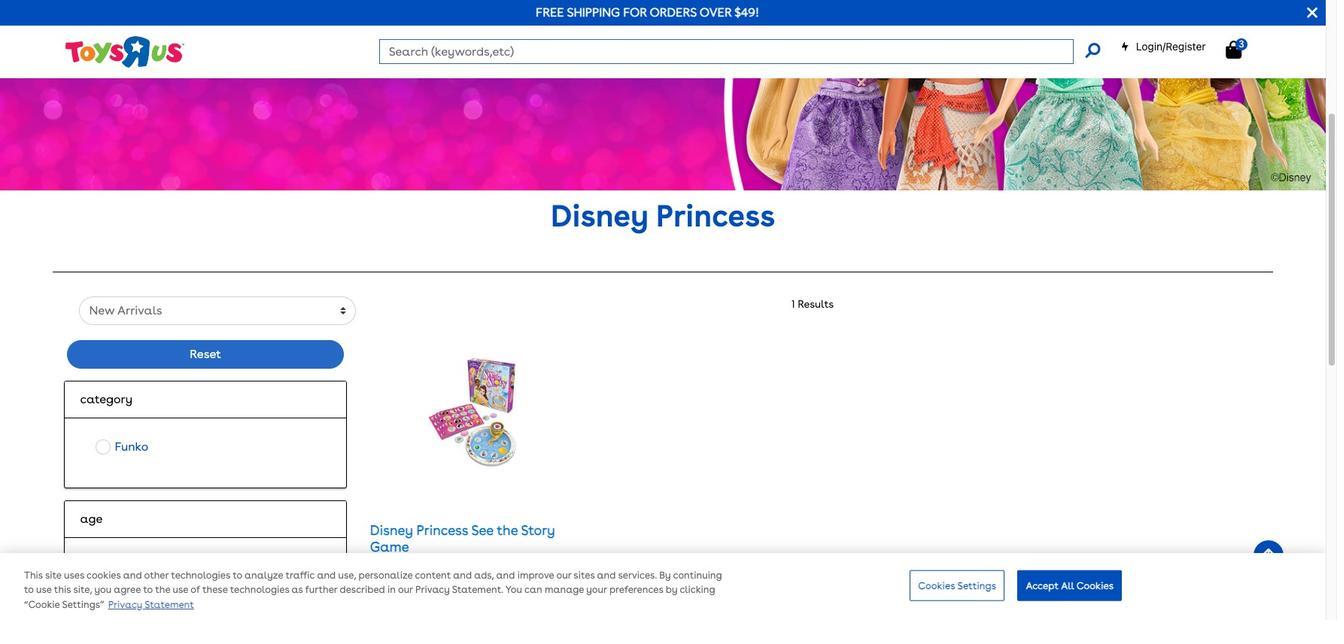 Task type: locate. For each thing, give the bounding box(es) containing it.
0 vertical spatial the
[[497, 523, 518, 538]]

None search field
[[379, 39, 1100, 64]]

0 horizontal spatial to
[[24, 585, 34, 596]]

your
[[586, 585, 607, 596]]

1 vertical spatial the
[[155, 585, 170, 596]]

settings"
[[62, 599, 104, 611]]

1 horizontal spatial privacy
[[415, 585, 450, 596]]

1 vertical spatial princess
[[417, 523, 468, 538]]

orders
[[650, 5, 697, 20]]

princess
[[656, 198, 775, 234], [417, 523, 468, 538]]

technologies
[[171, 570, 230, 581], [230, 585, 289, 596]]

0 horizontal spatial princess
[[417, 523, 468, 538]]

privacy down content
[[415, 585, 450, 596]]

1 vertical spatial privacy
[[108, 599, 142, 611]]

disney
[[551, 198, 649, 234], [370, 523, 413, 538]]

0 horizontal spatial privacy
[[108, 599, 142, 611]]

our right in
[[398, 585, 413, 596]]

to
[[233, 570, 242, 581], [24, 585, 34, 596], [143, 585, 153, 596]]

the inside disney princess see the story game
[[497, 523, 518, 538]]

1 horizontal spatial princess
[[656, 198, 775, 234]]

princess for disney princess see the story game
[[417, 523, 468, 538]]

shipping
[[567, 5, 620, 20]]

accept all cookies button
[[1018, 570, 1122, 601]]

cookies settings button
[[910, 570, 1005, 601]]

cookies settings
[[918, 580, 997, 591]]

our
[[557, 570, 571, 581], [398, 585, 413, 596]]

years inside button
[[142, 581, 174, 595]]

0 horizontal spatial our
[[398, 585, 413, 596]]

the down other
[[155, 585, 170, 596]]

close button image
[[1307, 5, 1318, 21]]

category
[[80, 392, 132, 406]]

preferences
[[610, 585, 663, 596]]

1 cookies from the left
[[918, 580, 955, 591]]

you
[[506, 585, 522, 596]]

privacy statement link
[[108, 599, 194, 611]]

0 vertical spatial privacy
[[415, 585, 450, 596]]

site
[[45, 570, 62, 581]]

disney princess see the story game
[[370, 523, 555, 555]]

8-10 years button
[[91, 557, 178, 579]]

free shipping for orders over $49! link
[[536, 5, 760, 20]]

1 vertical spatial disney
[[370, 523, 413, 538]]

over
[[700, 5, 732, 20]]

10
[[127, 559, 138, 574]]

the right see
[[497, 523, 518, 538]]

privacy
[[415, 585, 450, 596], [108, 599, 142, 611]]

cookies left settings
[[918, 580, 955, 591]]

1 results
[[792, 298, 834, 310]]

use left of
[[173, 585, 188, 596]]

1 horizontal spatial disney
[[551, 198, 649, 234]]

cookies inside button
[[1077, 580, 1114, 591]]

0 horizontal spatial the
[[155, 585, 170, 596]]

years right "10"
[[141, 559, 173, 574]]

cookies right all on the bottom right of the page
[[1077, 580, 1114, 591]]

our up "manage"
[[557, 570, 571, 581]]

2 cookies from the left
[[1077, 580, 1114, 591]]

disney for disney princess see the story game
[[370, 523, 413, 538]]

services.
[[618, 570, 657, 581]]

11-
[[115, 581, 128, 595]]

cookies
[[87, 570, 121, 581]]

years
[[141, 559, 173, 574], [142, 581, 174, 595], [128, 601, 161, 615]]

to right 12
[[143, 585, 153, 596]]

0 vertical spatial disney
[[551, 198, 649, 234]]

category element
[[80, 391, 331, 409]]

0 vertical spatial our
[[557, 570, 571, 581]]

0 horizontal spatial cookies
[[918, 580, 955, 591]]

toys r us image
[[64, 35, 185, 69]]

years for 8-10 years
[[141, 559, 173, 574]]

0 horizontal spatial use
[[36, 585, 52, 596]]

use up the "cookie
[[36, 585, 52, 596]]

technologies down analyze
[[230, 585, 289, 596]]

to left analyze
[[233, 570, 242, 581]]

years down 11-12 years
[[128, 601, 161, 615]]

age
[[80, 512, 103, 526]]

reset
[[190, 347, 221, 361]]

by
[[659, 570, 671, 581]]

$7.93
[[369, 583, 398, 597]]

5 and from the left
[[597, 570, 616, 581]]

traffic
[[286, 570, 315, 581]]

0 vertical spatial princess
[[656, 198, 775, 234]]

technologies up of
[[171, 570, 230, 581]]

this
[[54, 585, 71, 596]]

1 vertical spatial technologies
[[230, 585, 289, 596]]

this site uses cookies and other technologies to analyze traffic and use, personalize content and ads, and improve our sites and services. by continuing to use this site, you agree to the use of these technologies as further described in our privacy statement. you can manage your preferences by clicking "cookie settings"
[[24, 570, 722, 611]]

2 horizontal spatial to
[[233, 570, 242, 581]]

1 horizontal spatial the
[[497, 523, 518, 538]]

uses
[[64, 570, 84, 581]]

13 years & up
[[115, 601, 189, 615]]

age element
[[80, 510, 331, 528]]

1 horizontal spatial to
[[143, 585, 153, 596]]

0 vertical spatial years
[[141, 559, 173, 574]]

0 horizontal spatial disney
[[370, 523, 413, 538]]

years up privacy statement
[[142, 581, 174, 595]]

1 vertical spatial our
[[398, 585, 413, 596]]

years for 11-12 years
[[142, 581, 174, 595]]

2 use from the left
[[173, 585, 188, 596]]

3 and from the left
[[453, 570, 472, 581]]

the
[[497, 523, 518, 538], [155, 585, 170, 596]]

1 use from the left
[[36, 585, 52, 596]]

use
[[36, 585, 52, 596], [173, 585, 188, 596]]

1 horizontal spatial cookies
[[1077, 580, 1114, 591]]

in
[[388, 585, 396, 596]]

continuing
[[673, 570, 722, 581]]

cookies
[[918, 580, 955, 591], [1077, 580, 1114, 591]]

3 link
[[1226, 38, 1257, 59]]

disney inside disney princess see the story game
[[370, 523, 413, 538]]

privacy inside this site uses cookies and other technologies to analyze traffic and use, personalize content and ads, and improve our sites and services. by continuing to use this site, you agree to the use of these technologies as further described in our privacy statement. you can manage your preferences by clicking "cookie settings"
[[415, 585, 450, 596]]

1 vertical spatial years
[[142, 581, 174, 595]]

1 horizontal spatial use
[[173, 585, 188, 596]]

reset button
[[67, 340, 344, 369]]

princess inside disney princess see the story game
[[417, 523, 468, 538]]

to down this
[[24, 585, 34, 596]]

analyze
[[245, 570, 283, 581]]

and
[[123, 570, 142, 581], [317, 570, 336, 581], [453, 570, 472, 581], [496, 570, 515, 581], [597, 570, 616, 581]]

privacy down agree
[[108, 599, 142, 611]]

funko
[[115, 440, 148, 454]]



Task type: vqa. For each thing, say whether or not it's contained in the screenshot.
the 'continuing' on the right of page
yes



Task type: describe. For each thing, give the bounding box(es) containing it.
ads,
[[474, 570, 494, 581]]

8-10 years
[[115, 559, 173, 574]]

sites
[[574, 570, 595, 581]]

0 vertical spatial technologies
[[171, 570, 230, 581]]

other
[[144, 570, 169, 581]]

as
[[292, 585, 303, 596]]

free
[[536, 5, 564, 20]]

13 years & up button
[[91, 598, 194, 618]]

4 and from the left
[[496, 570, 515, 581]]

11-12 years
[[115, 581, 174, 595]]

accept all cookies
[[1026, 580, 1114, 591]]

described
[[340, 585, 385, 596]]

2 and from the left
[[317, 570, 336, 581]]

improve
[[518, 570, 554, 581]]

clicking
[[680, 585, 715, 596]]

the inside this site uses cookies and other technologies to analyze traffic and use, personalize content and ads, and improve our sites and services. by continuing to use this site, you agree to the use of these technologies as further described in our privacy statement. you can manage your preferences by clicking "cookie settings"
[[155, 585, 170, 596]]

&
[[163, 601, 172, 615]]

game
[[370, 539, 409, 555]]

disney for disney princess
[[551, 198, 649, 234]]

funko button
[[91, 437, 153, 457]]

content
[[415, 570, 451, 581]]

1
[[792, 298, 795, 310]]

these
[[202, 585, 228, 596]]

cookies inside 'button'
[[918, 580, 955, 591]]

can
[[525, 585, 542, 596]]

accept
[[1026, 580, 1059, 591]]

for
[[623, 5, 647, 20]]

princess for disney princess
[[656, 198, 775, 234]]

you
[[94, 585, 112, 596]]

3
[[1239, 38, 1245, 50]]

12
[[128, 581, 139, 595]]

up
[[175, 601, 189, 615]]

by
[[666, 585, 678, 596]]

shopping bag image
[[1226, 41, 1242, 59]]

this
[[24, 570, 43, 581]]

Enter Keyword or Item No. search field
[[379, 39, 1074, 64]]

personalize
[[359, 570, 413, 581]]

privacy statement
[[108, 599, 194, 611]]

of
[[191, 585, 200, 596]]

further
[[305, 585, 338, 596]]

"cookie
[[24, 599, 60, 611]]

login/register
[[1136, 40, 1206, 53]]

see
[[472, 523, 494, 538]]

free shipping for orders over $49!
[[536, 5, 760, 20]]

settings
[[958, 580, 997, 591]]

use,
[[338, 570, 356, 581]]

disney princess see the story game image
[[411, 337, 534, 488]]

8-
[[115, 559, 127, 574]]

11-12 years button
[[91, 579, 179, 598]]

disney princess
[[551, 198, 775, 234]]

site,
[[73, 585, 92, 596]]

agree
[[114, 585, 141, 596]]

1 and from the left
[[123, 570, 142, 581]]

13
[[115, 601, 126, 615]]

disney princess see the story game link
[[370, 523, 555, 555]]

statement
[[145, 599, 194, 611]]

login/register button
[[1121, 39, 1206, 54]]

manage
[[545, 585, 584, 596]]

$49!
[[735, 5, 760, 20]]

1 horizontal spatial our
[[557, 570, 571, 581]]

results
[[798, 298, 834, 310]]

story
[[521, 523, 555, 538]]

statement.
[[452, 585, 503, 596]]

all
[[1061, 580, 1074, 591]]

2 vertical spatial years
[[128, 601, 161, 615]]



